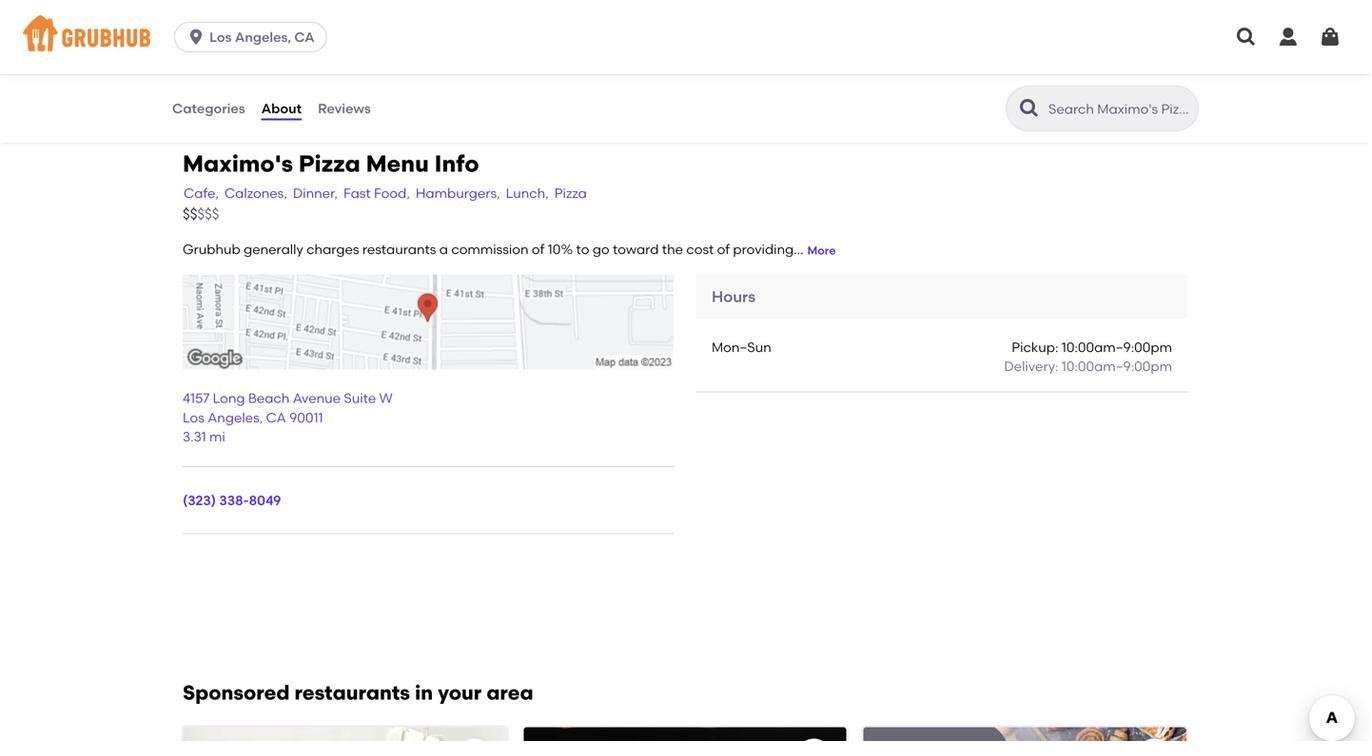 Task type: vqa. For each thing, say whether or not it's contained in the screenshot.
& inside Holiday Sweets & Treats
no



Task type: locate. For each thing, give the bounding box(es) containing it.
delivery:
[[1005, 359, 1059, 375]]

grubhub generally charges restaurants a commission of 10% to go toward the cost of providing ... more
[[183, 241, 836, 258]]

$$
[[183, 205, 197, 223]]

bohemian house of espresso + chai logo image
[[864, 728, 1187, 742]]

calzones,
[[225, 185, 287, 201]]

info
[[435, 150, 479, 177]]

1 horizontal spatial los
[[210, 29, 232, 45]]

4157
[[183, 390, 210, 407]]

los left "angeles,"
[[210, 29, 232, 45]]

main navigation navigation
[[0, 0, 1371, 74]]

ihop logo image
[[184, 728, 507, 742]]

in
[[415, 681, 433, 705]]

of left 10%
[[532, 241, 545, 258]]

1 horizontal spatial svg image
[[1236, 26, 1259, 49]]

0 horizontal spatial svg image
[[187, 28, 206, 47]]

1 horizontal spatial pizza
[[555, 185, 587, 201]]

pizza up the dinner,
[[299, 150, 361, 177]]

what the fish sushi logo image
[[524, 728, 847, 742]]

10:00am–9:00pm right pickup:
[[1062, 339, 1173, 355]]

0 horizontal spatial of
[[532, 241, 545, 258]]

a
[[440, 241, 448, 258]]

fast
[[344, 185, 371, 201]]

10:00am–9:00pm
[[1062, 339, 1173, 355], [1062, 359, 1173, 375]]

8049
[[249, 493, 281, 509]]

svg image inside los angeles, ca "button"
[[187, 28, 206, 47]]

los
[[210, 29, 232, 45], [183, 410, 205, 426]]

los up 3.31
[[183, 410, 205, 426]]

Search Maximo's Pizza search field
[[1047, 100, 1193, 118]]

ca inside 4157 long beach avenue suite w los angeles , ca 90011 3.31 mi
[[266, 410, 286, 426]]

toward
[[613, 241, 659, 258]]

1 vertical spatial restaurants
[[295, 681, 410, 705]]

ca right "angeles,"
[[294, 29, 315, 45]]

cost
[[687, 241, 714, 258]]

area
[[487, 681, 534, 705]]

ca
[[294, 29, 315, 45], [266, 410, 286, 426]]

1 vertical spatial pizza
[[555, 185, 587, 201]]

reviews
[[318, 100, 371, 116]]

pizza
[[299, 150, 361, 177], [555, 185, 587, 201]]

svg image
[[1320, 26, 1342, 49]]

lunch, button
[[505, 183, 550, 204]]

0 vertical spatial pizza
[[299, 150, 361, 177]]

1 horizontal spatial of
[[717, 241, 730, 258]]

1 vertical spatial 10:00am–9:00pm
[[1062, 359, 1173, 375]]

1 horizontal spatial ca
[[294, 29, 315, 45]]

pizza button
[[554, 183, 588, 204]]

menu
[[366, 150, 429, 177]]

of right cost at the right of page
[[717, 241, 730, 258]]

more
[[808, 244, 836, 257]]

restaurants left a
[[363, 241, 436, 258]]

0 vertical spatial ca
[[294, 29, 315, 45]]

mon–sun
[[712, 339, 772, 355]]

0 vertical spatial 10:00am–9:00pm
[[1062, 339, 1173, 355]]

2 horizontal spatial svg image
[[1278, 26, 1300, 49]]

,
[[260, 410, 263, 426]]

to
[[576, 241, 590, 258]]

2 of from the left
[[717, 241, 730, 258]]

...
[[794, 241, 804, 258]]

0 vertical spatial los
[[210, 29, 232, 45]]

long
[[213, 390, 245, 407]]

generally
[[244, 241, 304, 258]]

providing
[[733, 241, 794, 258]]

about button
[[261, 74, 303, 143]]

the
[[662, 241, 684, 258]]

maximo's pizza menu info
[[183, 150, 479, 177]]

mi
[[209, 429, 225, 445]]

suite
[[344, 390, 376, 407]]

4157 long beach avenue suite w los angeles , ca 90011 3.31 mi
[[183, 390, 393, 445]]

0 horizontal spatial los
[[183, 410, 205, 426]]

restaurants
[[363, 241, 436, 258], [295, 681, 410, 705]]

pizza right the lunch,
[[555, 185, 587, 201]]

fast food, button
[[343, 183, 411, 204]]

1 10:00am–9:00pm from the top
[[1062, 339, 1173, 355]]

w
[[379, 390, 393, 407]]

svg image
[[1236, 26, 1259, 49], [1278, 26, 1300, 49], [187, 28, 206, 47]]

angeles
[[208, 410, 260, 426]]

1 vertical spatial ca
[[266, 410, 286, 426]]

(323) 338-8049 button
[[183, 491, 281, 511]]

0 horizontal spatial ca
[[266, 410, 286, 426]]

10:00am–9:00pm right the delivery:
[[1062, 359, 1173, 375]]

restaurants up ihop logo
[[295, 681, 410, 705]]

3.31
[[183, 429, 206, 445]]

(323) 338-8049
[[183, 493, 281, 509]]

of
[[532, 241, 545, 258], [717, 241, 730, 258]]

avenue
[[293, 390, 341, 407]]

lunch,
[[506, 185, 549, 201]]

ca inside los angeles, ca "button"
[[294, 29, 315, 45]]

10%
[[548, 241, 573, 258]]

dinner, button
[[292, 183, 339, 204]]

charges
[[307, 241, 359, 258]]

hours
[[712, 287, 756, 306]]

1 vertical spatial los
[[183, 410, 205, 426]]

ca right ,
[[266, 410, 286, 426]]



Task type: describe. For each thing, give the bounding box(es) containing it.
338-
[[219, 493, 249, 509]]

food,
[[374, 185, 410, 201]]

90011
[[289, 410, 323, 426]]

(323)
[[183, 493, 216, 509]]

1 of from the left
[[532, 241, 545, 258]]

grubhub
[[183, 241, 241, 258]]

0 vertical spatial restaurants
[[363, 241, 436, 258]]

go
[[593, 241, 610, 258]]

pickup:
[[1012, 339, 1059, 355]]

los inside 4157 long beach avenue suite w los angeles , ca 90011 3.31 mi
[[183, 410, 205, 426]]

dinner,
[[293, 185, 338, 201]]

los angeles, ca
[[210, 29, 315, 45]]

sponsored restaurants in your area
[[183, 681, 534, 705]]

cafe,
[[184, 185, 219, 201]]

sponsored
[[183, 681, 290, 705]]

calzones, button
[[224, 183, 288, 204]]

los inside "button"
[[210, 29, 232, 45]]

0 horizontal spatial pizza
[[299, 150, 361, 177]]

cafe, calzones, dinner, fast food, hamburgers, lunch, pizza
[[184, 185, 587, 201]]

los angeles, ca button
[[174, 22, 335, 52]]

beach
[[248, 390, 290, 407]]

commission
[[452, 241, 529, 258]]

hamburgers,
[[416, 185, 500, 201]]

reviews button
[[317, 74, 372, 143]]

about
[[261, 100, 302, 116]]

angeles,
[[235, 29, 291, 45]]

$$$$$
[[183, 205, 219, 223]]

categories
[[172, 100, 245, 116]]

cafe, button
[[183, 183, 220, 204]]

hamburgers, button
[[415, 183, 501, 204]]

pickup: 10:00am–9:00pm delivery: 10:00am–9:00pm
[[1005, 339, 1173, 375]]

2 10:00am–9:00pm from the top
[[1062, 359, 1173, 375]]

more button
[[808, 243, 836, 259]]

maximo's
[[183, 150, 293, 177]]

your
[[438, 681, 482, 705]]

categories button
[[171, 74, 246, 143]]

search icon image
[[1019, 97, 1042, 120]]



